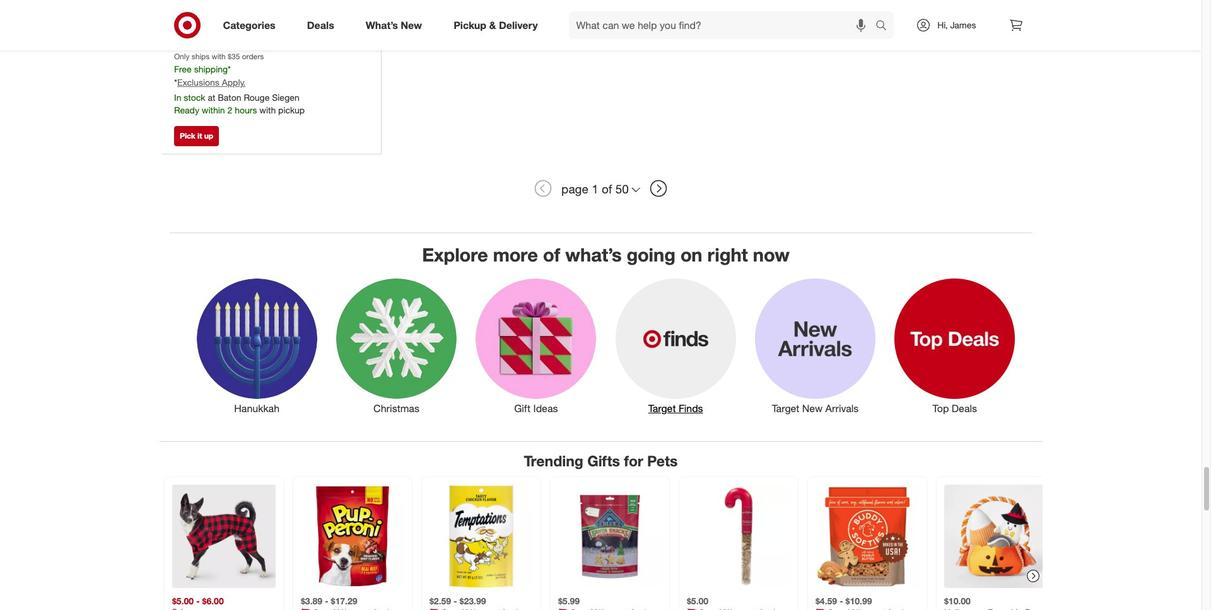 Task type: vqa. For each thing, say whether or not it's contained in the screenshot.
DEALS
yes



Task type: describe. For each thing, give the bounding box(es) containing it.
1 vertical spatial on
[[681, 244, 703, 266]]

shipping
[[194, 64, 228, 74]]

ready
[[174, 105, 199, 115]]

0 vertical spatial *
[[228, 64, 231, 74]]

now
[[753, 244, 790, 266]]

hi, james
[[938, 20, 976, 30]]

20%
[[209, 29, 227, 40]]

0 vertical spatial deals
[[307, 19, 334, 31]]

and
[[304, 29, 319, 40]]

only
[[174, 52, 190, 61]]

$5.00 for $5.00
[[687, 596, 708, 607]]

1 vertical spatial deals
[[952, 402, 977, 415]]

when purchased online
[[174, 15, 254, 24]]

$23.99
[[459, 596, 486, 607]]

food,
[[257, 29, 277, 40]]

what's new link
[[355, 11, 438, 39]]

treats
[[280, 29, 302, 40]]

target new arrivals
[[772, 402, 859, 415]]

pickup & delivery
[[454, 19, 538, 31]]

gift ideas
[[514, 402, 558, 415]]

$5.99
[[558, 596, 580, 607]]

hi,
[[938, 20, 948, 30]]

1
[[592, 182, 599, 196]]

target finds link
[[606, 276, 746, 416]]

2
[[227, 105, 232, 115]]

$5.00 link
[[687, 485, 790, 611]]

finds
[[679, 402, 703, 415]]

of for more
[[543, 244, 560, 266]]

50
[[616, 182, 629, 196]]

$10.99
[[845, 596, 872, 607]]

target new arrivals link
[[746, 276, 885, 416]]

pickup
[[278, 105, 305, 115]]

within
[[202, 105, 225, 115]]

$10.00
[[944, 596, 971, 607]]

categories link
[[212, 11, 291, 39]]

christmas link
[[327, 276, 466, 416]]

explore
[[422, 244, 488, 266]]

gift
[[514, 402, 531, 415]]

target for target finds
[[648, 402, 676, 415]]

in
[[174, 92, 181, 103]]

$6.00
[[202, 596, 223, 607]]

$2.59 - $23.99
[[429, 596, 486, 607]]

$5.00 - $6.00 link
[[172, 485, 275, 611]]

when
[[174, 15, 194, 24]]

- for $4.59
[[839, 596, 843, 607]]

hours
[[235, 105, 257, 115]]

0 vertical spatial with
[[212, 52, 226, 61]]

$4.59 - $10.99
[[815, 596, 872, 607]]

$3.89
[[301, 596, 322, 607]]

top
[[933, 402, 949, 415]]

search button
[[870, 11, 900, 42]]

right
[[708, 244, 748, 266]]

$2.59 - $23.99 link
[[429, 485, 533, 611]]

explore more of what's going on right now
[[422, 244, 790, 266]]

pick
[[180, 131, 195, 141]]

0 horizontal spatial on
[[229, 29, 239, 40]]

apply.
[[222, 77, 246, 88]]

page 1 of 50
[[562, 182, 629, 196]]

1 horizontal spatial with
[[259, 105, 276, 115]]

$2.59
[[429, 596, 451, 607]]

new for target
[[802, 402, 823, 415]]

save 20% on pet food, treats and litter
[[187, 29, 339, 40]]

pick it up button
[[174, 126, 219, 147]]

what's
[[565, 244, 622, 266]]

trending
[[524, 452, 583, 470]]

pet
[[242, 29, 255, 40]]



Task type: locate. For each thing, give the bounding box(es) containing it.
new
[[401, 19, 422, 31], [802, 402, 823, 415]]

1 horizontal spatial $5.00
[[687, 596, 708, 607]]

0 vertical spatial on
[[229, 29, 239, 40]]

0 horizontal spatial target
[[648, 402, 676, 415]]

1 horizontal spatial of
[[602, 182, 612, 196]]

0 horizontal spatial deals
[[307, 19, 334, 31]]

of right 1
[[602, 182, 612, 196]]

on left pet
[[229, 29, 239, 40]]

pickup & delivery link
[[443, 11, 554, 39]]

search
[[870, 20, 900, 33]]

* down free
[[174, 77, 177, 88]]

online
[[234, 15, 254, 24]]

of for 1
[[602, 182, 612, 196]]

deals link
[[296, 11, 350, 39]]

deals
[[307, 19, 334, 31], [952, 402, 977, 415]]

orders
[[242, 52, 264, 61]]

$5.00
[[172, 596, 193, 607], [687, 596, 708, 607]]

stock
[[184, 92, 205, 103]]

- for $3.89
[[325, 596, 328, 607]]

-
[[196, 596, 199, 607], [325, 596, 328, 607], [453, 596, 457, 607], [839, 596, 843, 607]]

ships
[[192, 52, 210, 61]]

deals right "treats" on the left top of page
[[307, 19, 334, 31]]

$3.89 - $17.29
[[301, 596, 357, 607]]

0 vertical spatial of
[[602, 182, 612, 196]]

1 horizontal spatial new
[[802, 402, 823, 415]]

litter
[[322, 29, 339, 40]]

1 horizontal spatial *
[[228, 64, 231, 74]]

exclusions
[[177, 77, 219, 88]]

baton
[[218, 92, 241, 103]]

1 vertical spatial of
[[543, 244, 560, 266]]

target finds
[[648, 402, 703, 415]]

purchased
[[196, 15, 232, 24]]

for
[[624, 452, 643, 470]]

buffalo check matching family dog pajamas - wondershop™ - black/red image
[[172, 485, 275, 589], [172, 485, 275, 589]]

page 1 of 50 button
[[556, 175, 646, 203]]

$5.00 - $6.00
[[172, 596, 223, 607]]

0 horizontal spatial *
[[174, 77, 177, 88]]

target
[[648, 402, 676, 415], [772, 402, 800, 415]]

- right the $3.89
[[325, 596, 328, 607]]

of
[[602, 182, 612, 196], [543, 244, 560, 266]]

only ships with $35 orders free shipping * * exclusions apply. in stock at  baton rouge siegen ready within 2 hours with pickup
[[174, 52, 305, 115]]

with
[[212, 52, 226, 61], [259, 105, 276, 115]]

what's new
[[366, 19, 422, 31]]

gift ideas link
[[466, 276, 606, 416]]

target inside target new arrivals link
[[772, 402, 800, 415]]

halloween pumpkin dog toy set - 4ct - hyde & eek! boutique™ image
[[944, 485, 1048, 589], [944, 485, 1048, 589]]

What can we help you find? suggestions appear below search field
[[569, 11, 879, 39]]

hanukkah
[[234, 402, 280, 415]]

top deals link
[[885, 276, 1025, 416]]

save
[[187, 29, 206, 40]]

0 vertical spatial new
[[401, 19, 422, 31]]

- right "$2.59"
[[453, 596, 457, 607]]

$17.29
[[331, 596, 357, 607]]

target left finds
[[648, 402, 676, 415]]

*
[[228, 64, 231, 74], [174, 77, 177, 88]]

with up the shipping
[[212, 52, 226, 61]]

2 target from the left
[[772, 402, 800, 415]]

temptations classic tasty chicken flavor cat treats image
[[429, 485, 533, 589], [429, 485, 533, 589]]

up
[[204, 131, 213, 141]]

rouge
[[244, 92, 270, 103]]

target left the arrivals
[[772, 402, 800, 415]]

trending gifts for pets
[[524, 452, 678, 470]]

hanukkah link
[[187, 276, 327, 416]]

pick it up
[[180, 131, 213, 141]]

james
[[950, 20, 976, 30]]

$4.59 - $10.99 link
[[815, 485, 919, 611]]

new for what's
[[401, 19, 422, 31]]

- left the $6.00
[[196, 596, 199, 607]]

target for target new arrivals
[[772, 402, 800, 415]]

0 horizontal spatial of
[[543, 244, 560, 266]]

siegen
[[272, 92, 300, 103]]

what's
[[366, 19, 398, 31]]

1 horizontal spatial deals
[[952, 402, 977, 415]]

3 - from the left
[[453, 596, 457, 607]]

pickup
[[454, 19, 486, 31]]

1 vertical spatial with
[[259, 105, 276, 115]]

$10.00 link
[[944, 485, 1048, 611]]

2 $5.00 from the left
[[687, 596, 708, 607]]

on left right
[[681, 244, 703, 266]]

exclusions apply. button
[[177, 76, 246, 89]]

ideas
[[533, 402, 558, 415]]

0 horizontal spatial with
[[212, 52, 226, 61]]

2 - from the left
[[325, 596, 328, 607]]

more
[[493, 244, 538, 266]]

- right the $4.59
[[839, 596, 843, 607]]

of inside page 1 of 50 dropdown button
[[602, 182, 612, 196]]

1 horizontal spatial on
[[681, 244, 703, 266]]

page
[[562, 182, 589, 196]]

delivery
[[499, 19, 538, 31]]

pup-peroni treats peroni beef flavor chewy dog treats image
[[301, 485, 404, 589], [301, 485, 404, 589]]

0 horizontal spatial $5.00
[[172, 596, 193, 607]]

on
[[229, 29, 239, 40], [681, 244, 703, 266]]

arrivals
[[826, 402, 859, 415]]

- for $2.59
[[453, 596, 457, 607]]

1 vertical spatial *
[[174, 77, 177, 88]]

4 - from the left
[[839, 596, 843, 607]]

deals right top
[[952, 402, 977, 415]]

pets
[[647, 452, 678, 470]]

* down $35
[[228, 64, 231, 74]]

- for $5.00
[[196, 596, 199, 607]]

$4.59
[[815, 596, 837, 607]]

1 $5.00 from the left
[[172, 596, 193, 607]]

$3.89 - $17.29 link
[[301, 485, 404, 611]]

1 vertical spatial new
[[802, 402, 823, 415]]

christmas
[[374, 402, 419, 415]]

new right the what's
[[401, 19, 422, 31]]

target inside target finds link
[[648, 402, 676, 415]]

candy cane with apple and cinnamon flavored gingerbread men dog treats - 4.4oz - wondershop™ image
[[687, 485, 790, 589], [687, 485, 790, 589]]

categories
[[223, 19, 276, 31]]

1 - from the left
[[196, 596, 199, 607]]

of right more
[[543, 244, 560, 266]]

gifts
[[587, 452, 620, 470]]

buddy biscuits peanut butter soft and chewy dog treats image
[[815, 485, 919, 589], [815, 485, 919, 589]]

1 target from the left
[[648, 402, 676, 415]]

going
[[627, 244, 676, 266]]

top deals
[[933, 402, 977, 415]]

$5.00 for $5.00 - $6.00
[[172, 596, 193, 607]]

new left the arrivals
[[802, 402, 823, 415]]

&
[[489, 19, 496, 31]]

it
[[197, 131, 202, 141]]

blue buffalo santa snacks natural crunchy dog treat biscuits oatmeal & cinnamon treats - 11oz - christmas image
[[558, 485, 661, 589], [558, 485, 661, 589]]

with down the rouge
[[259, 105, 276, 115]]

0 horizontal spatial new
[[401, 19, 422, 31]]

$35
[[228, 52, 240, 61]]

$5.99 link
[[558, 485, 661, 611]]

1 horizontal spatial target
[[772, 402, 800, 415]]



